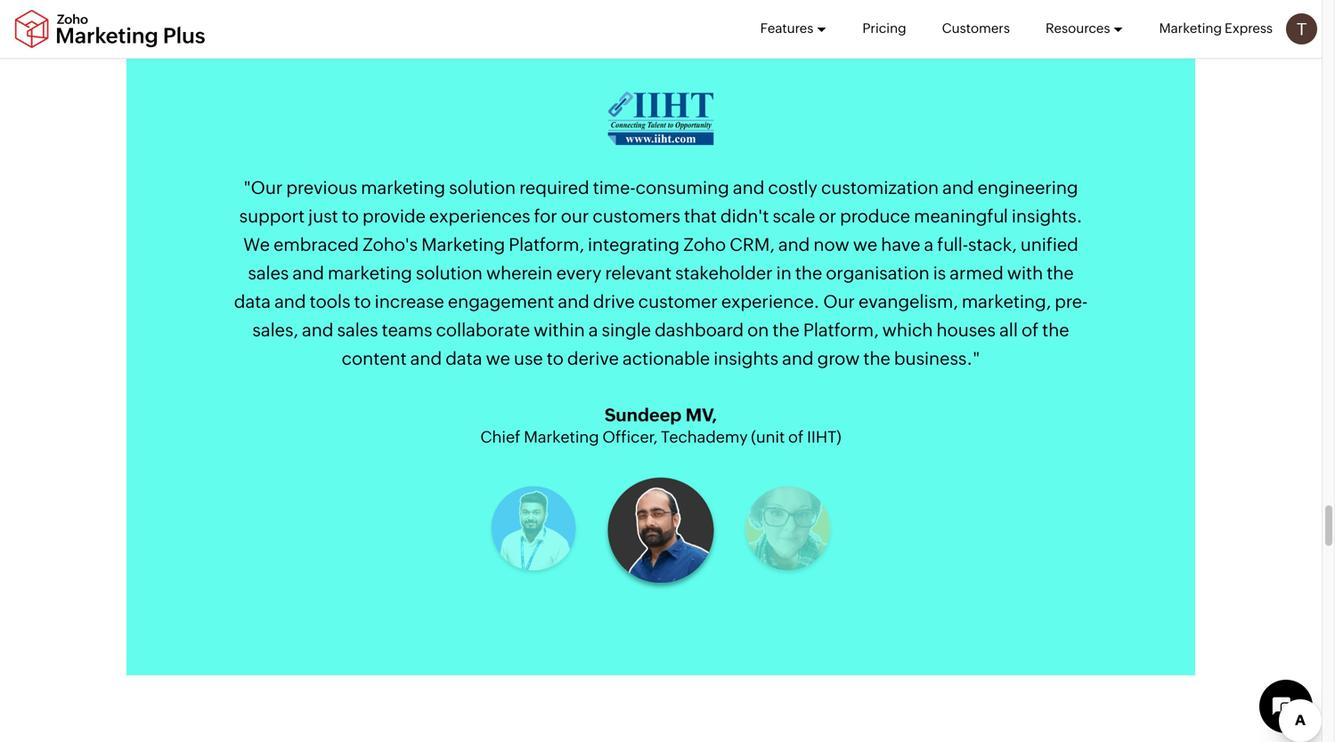 Task type: vqa. For each thing, say whether or not it's contained in the screenshot.
for
yes



Task type: locate. For each thing, give the bounding box(es) containing it.
terry turtle image
[[1286, 13, 1317, 45]]

now
[[814, 235, 850, 255]]

1 horizontal spatial of
[[1022, 320, 1039, 341]]

solution
[[449, 178, 516, 198], [416, 263, 483, 284]]

1 horizontal spatial data
[[446, 349, 482, 369]]

marketing down experiences
[[421, 235, 505, 255]]

we
[[853, 235, 878, 255], [486, 349, 510, 369]]

sundeep
[[605, 405, 682, 426]]

0 horizontal spatial platform,
[[509, 235, 584, 255]]

crm,
[[730, 235, 775, 255]]

marketing
[[1159, 20, 1222, 36], [421, 235, 505, 255], [524, 428, 599, 446]]

features link
[[760, 0, 827, 57]]

(unit
[[751, 428, 785, 446]]

sundeep mv, chief marketing officer, techademy (unit of iiht)
[[480, 405, 841, 446]]

pre-
[[1055, 292, 1088, 312]]

grow
[[817, 349, 860, 369]]

zoho marketingplus logo image
[[13, 9, 207, 49]]

marketing down 'zoho's'
[[328, 263, 412, 284]]

experiences
[[429, 206, 530, 227]]

features
[[760, 20, 814, 36]]

0 vertical spatial platform,
[[509, 235, 584, 255]]

and
[[733, 178, 765, 198], [942, 178, 974, 198], [778, 235, 810, 255], [293, 263, 324, 284], [274, 292, 306, 312], [558, 292, 590, 312], [302, 320, 334, 341], [410, 349, 442, 369], [782, 349, 814, 369]]

1 vertical spatial solution
[[416, 263, 483, 284]]

marketing right chief
[[524, 428, 599, 446]]

0 vertical spatial to
[[342, 206, 359, 227]]

the
[[795, 263, 822, 284], [1047, 263, 1074, 284], [773, 320, 800, 341], [1042, 320, 1069, 341], [863, 349, 891, 369]]

of
[[1022, 320, 1039, 341], [788, 428, 804, 446]]

zoho's
[[362, 235, 418, 255]]

stack,
[[968, 235, 1017, 255]]

use
[[514, 349, 543, 369]]

1 vertical spatial we
[[486, 349, 510, 369]]

relevant
[[605, 263, 672, 284]]

1 horizontal spatial marketing
[[524, 428, 599, 446]]

have
[[881, 235, 921, 255]]

all
[[999, 320, 1018, 341]]

0 vertical spatial solution
[[449, 178, 516, 198]]

actionable
[[623, 349, 710, 369]]

0 vertical spatial we
[[853, 235, 878, 255]]

data
[[234, 292, 271, 312], [446, 349, 482, 369]]

sales up content
[[337, 320, 378, 341]]

a
[[924, 235, 934, 255], [588, 320, 598, 341]]

0 horizontal spatial we
[[486, 349, 510, 369]]

"our previous marketing solution required time-consuming and costly customization and engineering support just to provide experiences for our customers that didn't scale or produce meaningful insights. we embraced zoho's marketing platform, integrating zoho crm, and now we have a full-stack, unified sales and marketing solution wherein every relevant stakeholder in the organisation is armed with the data and tools to increase engagement and drive customer experience. our evangelism, marketing, pre- sales, and sales teams collaborate within a single dashboard on the platform, which houses all of the content and data we use to derive actionable insights and grow the business."
[[234, 178, 1088, 369]]

1 horizontal spatial a
[[924, 235, 934, 255]]

the down unified
[[1047, 263, 1074, 284]]

and down embraced
[[293, 263, 324, 284]]

0 horizontal spatial data
[[234, 292, 271, 312]]

time-
[[593, 178, 636, 198]]

armed
[[950, 263, 1004, 284]]

data down 'collaborate'
[[446, 349, 482, 369]]

data up sales,
[[234, 292, 271, 312]]

1 vertical spatial of
[[788, 428, 804, 446]]

marketing up provide
[[361, 178, 445, 198]]

previous
[[286, 178, 357, 198]]

platform, down our
[[803, 320, 879, 341]]

2 vertical spatial to
[[547, 349, 564, 369]]

1 vertical spatial platform,
[[803, 320, 879, 341]]

and up didn't
[[733, 178, 765, 198]]

1 vertical spatial a
[[588, 320, 598, 341]]

didn't
[[721, 206, 769, 227]]

0 vertical spatial marketing
[[361, 178, 445, 198]]

1 vertical spatial marketing
[[328, 263, 412, 284]]

we down the produce
[[853, 235, 878, 255]]

platform, down for
[[509, 235, 584, 255]]

integrating
[[588, 235, 680, 255]]

our
[[561, 206, 589, 227]]

marketing left express
[[1159, 20, 1222, 36]]

chief
[[480, 428, 521, 446]]

and down scale
[[778, 235, 810, 255]]

the down pre-
[[1042, 320, 1069, 341]]

to right use on the top of the page
[[547, 349, 564, 369]]

engineering
[[978, 178, 1078, 198]]

marketing inside sundeep mv, chief marketing officer, techademy (unit of iiht)
[[524, 428, 599, 446]]

2 horizontal spatial marketing
[[1159, 20, 1222, 36]]

organisation
[[826, 263, 930, 284]]

platform,
[[509, 235, 584, 255], [803, 320, 879, 341]]

the right grow
[[863, 349, 891, 369]]

0 horizontal spatial of
[[788, 428, 804, 446]]

and down the every
[[558, 292, 590, 312]]

of right all at the top right of the page
[[1022, 320, 1039, 341]]

that
[[684, 206, 717, 227]]

within
[[534, 320, 585, 341]]

stakeholder
[[675, 263, 773, 284]]

to
[[342, 206, 359, 227], [354, 292, 371, 312], [547, 349, 564, 369]]

customer
[[638, 292, 718, 312]]

1 horizontal spatial we
[[853, 235, 878, 255]]

1 horizontal spatial platform,
[[803, 320, 879, 341]]

to right tools
[[354, 292, 371, 312]]

0 horizontal spatial marketing
[[421, 235, 505, 255]]

0 horizontal spatial a
[[588, 320, 598, 341]]

pricing
[[863, 20, 906, 36]]

and up sales,
[[274, 292, 306, 312]]

sales down 'we'
[[248, 263, 289, 284]]

just
[[308, 206, 338, 227]]

of right (unit
[[788, 428, 804, 446]]

marketing,
[[962, 292, 1051, 312]]

sales
[[248, 263, 289, 284], [337, 320, 378, 341]]

solution up experiences
[[449, 178, 516, 198]]

marketing express
[[1159, 20, 1273, 36]]

consuming
[[636, 178, 729, 198]]

a up derive
[[588, 320, 598, 341]]

marketing
[[361, 178, 445, 198], [328, 263, 412, 284]]

0 horizontal spatial sales
[[248, 263, 289, 284]]

1 vertical spatial marketing
[[421, 235, 505, 255]]

solution up increase
[[416, 263, 483, 284]]

2 vertical spatial marketing
[[524, 428, 599, 446]]

to right just
[[342, 206, 359, 227]]

0 vertical spatial data
[[234, 292, 271, 312]]

iiht)
[[807, 428, 841, 446]]

provide
[[362, 206, 426, 227]]

the right "on"
[[773, 320, 800, 341]]

our
[[823, 292, 855, 312]]

1 vertical spatial sales
[[337, 320, 378, 341]]

we left use on the top of the page
[[486, 349, 510, 369]]

required
[[519, 178, 589, 198]]

tools
[[310, 292, 350, 312]]

0 vertical spatial marketing
[[1159, 20, 1222, 36]]

customers link
[[942, 0, 1010, 57]]

insights
[[714, 349, 779, 369]]

0 vertical spatial of
[[1022, 320, 1039, 341]]

of inside sundeep mv, chief marketing officer, techademy (unit of iiht)
[[788, 428, 804, 446]]

is
[[933, 263, 946, 284]]

a left full-
[[924, 235, 934, 255]]



Task type: describe. For each thing, give the bounding box(es) containing it.
dashboard
[[655, 320, 744, 341]]

collaborate
[[436, 320, 530, 341]]

0 vertical spatial a
[[924, 235, 934, 255]]

1 vertical spatial data
[[446, 349, 482, 369]]

teams
[[382, 320, 432, 341]]

engagement
[[448, 292, 554, 312]]

or
[[819, 206, 836, 227]]

for
[[534, 206, 557, 227]]

single
[[602, 320, 651, 341]]

drive
[[593, 292, 635, 312]]

content
[[342, 349, 407, 369]]

we
[[243, 235, 270, 255]]

pricing link
[[863, 0, 906, 57]]

resources
[[1046, 20, 1110, 36]]

evangelism,
[[859, 292, 958, 312]]

customers
[[942, 20, 1010, 36]]

techademy
[[661, 428, 748, 446]]

marketing inside "our previous marketing solution required time-consuming and costly customization and engineering support just to provide experiences for our customers that didn't scale or produce meaningful insights. we embraced zoho's marketing platform, integrating zoho crm, and now we have a full-stack, unified sales and marketing solution wherein every relevant stakeholder in the organisation is armed with the data and tools to increase engagement and drive customer experience. our evangelism, marketing, pre- sales, and sales teams collaborate within a single dashboard on the platform, which houses all of the content and data we use to derive actionable insights and grow the business."
[[421, 235, 505, 255]]

insights.
[[1012, 206, 1083, 227]]

meaningful
[[914, 206, 1008, 227]]

officer,
[[602, 428, 658, 446]]

the right in
[[795, 263, 822, 284]]

1 horizontal spatial sales
[[337, 320, 378, 341]]

mv,
[[686, 405, 717, 426]]

customization
[[821, 178, 939, 198]]

embraced
[[274, 235, 359, 255]]

full-
[[937, 235, 968, 255]]

and down tools
[[302, 320, 334, 341]]

with
[[1007, 263, 1043, 284]]

which
[[882, 320, 933, 341]]

houses
[[937, 320, 996, 341]]

1 vertical spatial to
[[354, 292, 371, 312]]

wherein
[[486, 263, 553, 284]]

unified
[[1020, 235, 1079, 255]]

marketing express link
[[1159, 0, 1273, 57]]

and left grow
[[782, 349, 814, 369]]

zoho
[[683, 235, 726, 255]]

in
[[776, 263, 792, 284]]

resources link
[[1046, 0, 1124, 57]]

derive
[[567, 349, 619, 369]]

customers
[[593, 206, 680, 227]]

experience.
[[721, 292, 820, 312]]

"our
[[244, 178, 283, 198]]

increase
[[375, 292, 444, 312]]

0 vertical spatial sales
[[248, 263, 289, 284]]

costly
[[768, 178, 818, 198]]

produce
[[840, 206, 910, 227]]

scale
[[773, 206, 815, 227]]

on
[[747, 320, 769, 341]]

business."
[[894, 349, 980, 369]]

express
[[1225, 20, 1273, 36]]

of inside "our previous marketing solution required time-consuming and costly customization and engineering support just to provide experiences for our customers that didn't scale or produce meaningful insights. we embraced zoho's marketing platform, integrating zoho crm, and now we have a full-stack, unified sales and marketing solution wherein every relevant stakeholder in the organisation is armed with the data and tools to increase engagement and drive customer experience. our evangelism, marketing, pre- sales, and sales teams collaborate within a single dashboard on the platform, which houses all of the content and data we use to derive actionable insights and grow the business."
[[1022, 320, 1039, 341]]

support
[[239, 206, 305, 227]]

and up meaningful
[[942, 178, 974, 198]]

and down teams
[[410, 349, 442, 369]]

sales,
[[252, 320, 298, 341]]

every
[[556, 263, 602, 284]]



